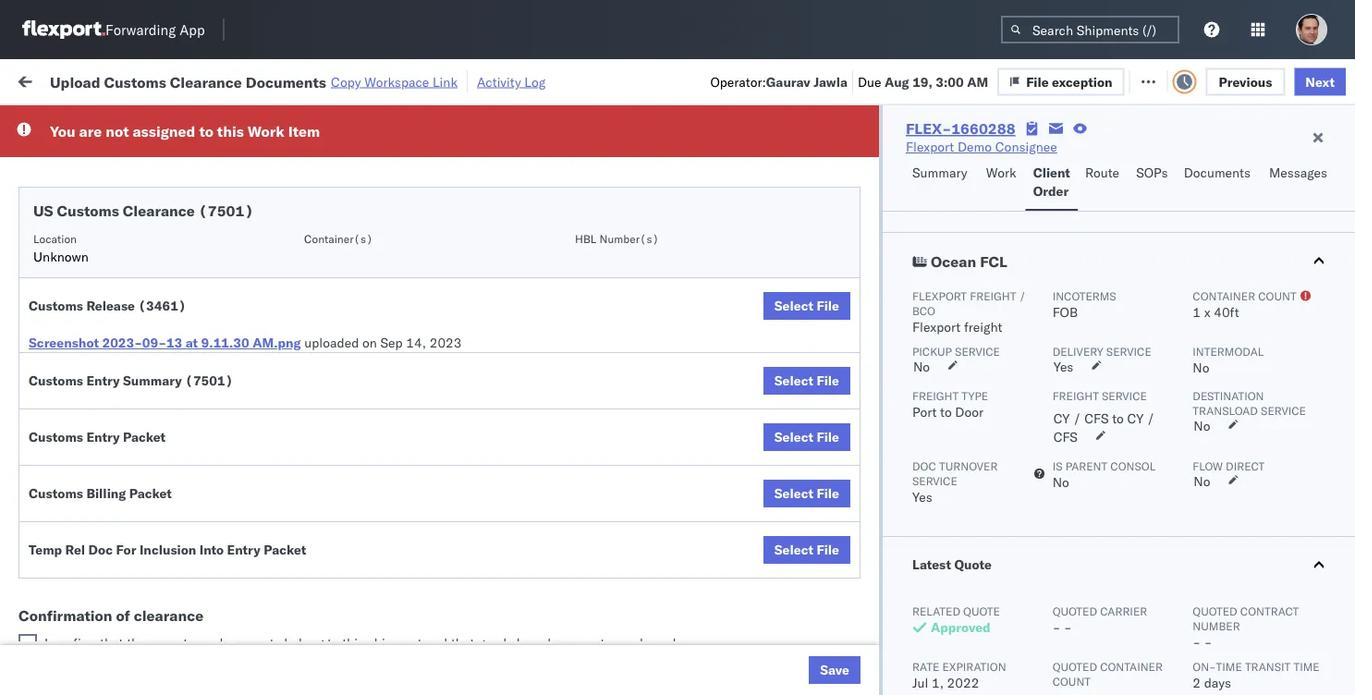 Task type: vqa. For each thing, say whether or not it's contained in the screenshot.
fourth 12:59 AM MDT, Nov 5, 2022 from the bottom of the page
no



Task type: describe. For each thing, give the bounding box(es) containing it.
est, for flex-1988285
[[354, 144, 381, 160]]

schedule delivery appointment link for 10:30 pm est, feb 21, 2023
[[43, 345, 227, 364]]

3 bicu1234565, from the top
[[1139, 672, 1230, 688]]

(7501) for customs entry summary (7501)
[[185, 373, 233, 389]]

to right the belong
[[327, 635, 339, 651]]

in
[[275, 115, 286, 129]]

est, down 12:00 pm est, feb 25, 2023
[[354, 551, 381, 567]]

2:59 for 2:59 am est, feb 28, 2023
[[298, 551, 326, 567]]

ocean fcl inside button
[[931, 252, 1008, 271]]

sops
[[1137, 165, 1169, 181]]

count inside quoted container count
[[1053, 675, 1091, 688]]

customs up screenshot
[[29, 298, 83, 314]]

flex- right the type
[[1021, 388, 1061, 404]]

schedule for schedule pickup from los angeles international airport link
[[43, 174, 97, 191]]

2 schedule delivery appointment link from the top
[[43, 223, 227, 242]]

select for customs entry summary (7501)
[[775, 373, 814, 389]]

workitem
[[20, 151, 69, 165]]

5 ca from the top
[[43, 600, 60, 616]]

flex- up client order
[[1021, 144, 1061, 160]]

flex-1977428 for schedule pickup from los angeles, ca
[[1021, 307, 1117, 323]]

0 vertical spatial freight
[[970, 289, 1017, 303]]

delivery down the fob
[[1053, 344, 1104, 358]]

numb
[[1327, 151, 1356, 165]]

10:30
[[298, 347, 334, 363]]

ready
[[141, 115, 173, 129]]

ocean for otter products - test account
[[566, 144, 604, 160]]

1 western from the top
[[965, 184, 1014, 201]]

location
[[33, 232, 77, 246]]

schedule for schedule pickup from los angeles, ca link for schedule pickup from los angeles, ca button for honeywell - test account
[[43, 296, 97, 313]]

2 customs from the left
[[580, 635, 630, 651]]

2:59 for 2:59 am est, mar 3, 2023
[[298, 632, 326, 648]]

log
[[525, 74, 546, 90]]

temp
[[29, 542, 62, 558]]

est, for flex-2150210
[[353, 266, 380, 282]]

latest quote
[[913, 557, 992, 573]]

fcl for bookings test consignee
[[607, 469, 631, 486]]

2150210
[[1061, 266, 1117, 282]]

angeles, for schedule pickup from los angeles, ca link for schedule pickup from los angeles, ca button for honeywell - test account
[[198, 296, 249, 313]]

2 appointment from the top
[[151, 224, 227, 240]]

work
[[53, 67, 101, 92]]

is parent consol no
[[1053, 459, 1156, 491]]

1 horizontal spatial this
[[342, 635, 364, 651]]

1 cy from the left
[[1054, 411, 1070, 427]]

1 horizontal spatial work
[[248, 122, 285, 141]]

quote
[[955, 557, 992, 573]]

feb for schedule delivery appointment link associated with 2:59 am est, feb 17, 2023
[[384, 144, 407, 160]]

blocked,
[[226, 115, 273, 129]]

Search Work text field
[[735, 66, 936, 94]]

1 horizontal spatial cfs
[[1085, 411, 1109, 427]]

est, down 3:00 am est, feb 25, 2023
[[361, 510, 388, 526]]

maeu1234567 for confirm pickup from los angeles, ca
[[1139, 428, 1233, 444]]

ocean for flexport demo consignee
[[566, 632, 604, 648]]

documents button
[[1177, 156, 1262, 211]]

2 flex-2001714 from the top
[[1021, 225, 1117, 241]]

flow
[[1193, 459, 1223, 473]]

delivery service
[[1053, 344, 1152, 358]]

est, down deadline button
[[353, 184, 380, 201]]

rate
[[913, 660, 940, 674]]

angeles, for 3rd schedule pickup from los angeles, ca link from the bottom of the page
[[198, 541, 249, 557]]

187 on track
[[433, 72, 508, 88]]

airport
[[121, 193, 162, 209]]

file for customs entry packet
[[817, 429, 840, 445]]

pickup down bco
[[913, 344, 952, 358]]

flex- down order
[[1021, 225, 1061, 241]]

2 that from the left
[[451, 635, 475, 651]]

2 3:30 from the top
[[298, 225, 326, 241]]

fcl inside button
[[980, 252, 1008, 271]]

1 digital from the top
[[1017, 184, 1055, 201]]

confirm delivery button
[[43, 467, 141, 488]]

service
[[1102, 389, 1148, 403]]

screenshot 2023-09-13 at 9.11.30 am.png link
[[29, 334, 301, 352]]

0 horizontal spatial at
[[186, 335, 198, 351]]

angeles, for schedule pickup from los angeles, ca link associated with 2nd schedule pickup from los angeles, ca button from the bottom of the page
[[198, 581, 249, 597]]

select file button for customs release (3461)
[[764, 292, 851, 320]]

017482927423
[[1260, 266, 1356, 282]]

approved
[[931, 620, 991, 636]]

type
[[962, 389, 989, 403]]

1 horizontal spatial on
[[460, 72, 475, 88]]

service up service
[[1107, 344, 1152, 358]]

3 resize handle column header from the left
[[535, 143, 557, 695]]

1 horizontal spatial /
[[1074, 411, 1082, 427]]

flex
[[991, 151, 1012, 165]]

summary button
[[905, 156, 979, 211]]

you are not assigned to this work item
[[50, 122, 320, 141]]

1 ca from the top
[[43, 315, 60, 331]]

2023 up 3:00 pm est, feb 20, 2023
[[433, 225, 465, 241]]

2 vertical spatial packet
[[264, 542, 306, 558]]

appointment for 2:59 am est, feb 17, 2023
[[151, 143, 227, 159]]

flex-2150210
[[1021, 266, 1117, 282]]

customs up location
[[57, 202, 119, 220]]

select file for customs release (3461)
[[775, 298, 840, 314]]

1 1911466 from the top
[[1061, 591, 1117, 608]]

numbers
[[1139, 159, 1185, 172]]

0 vertical spatial upload
[[50, 72, 100, 91]]

client order button
[[1026, 156, 1078, 211]]

upload proof of delivery
[[43, 509, 185, 525]]

documents
[[216, 635, 281, 651]]

consignee button
[[797, 147, 964, 166]]

2 schedule pickup from los angeles, ca from the top
[[43, 541, 249, 575]]

2023 right 28,
[[434, 551, 466, 567]]

file for customs entry summary (7501)
[[817, 373, 840, 389]]

2 flex-1911408 from the top
[[1021, 469, 1117, 486]]

1660288
[[952, 119, 1016, 138]]

service down flexport freight / bco flexport freight
[[955, 344, 1001, 358]]

feb left 28,
[[384, 551, 407, 567]]

to inside freight type port to door
[[941, 404, 952, 420]]

2 horizontal spatial /
[[1148, 411, 1156, 427]]

est, for flex-2001714
[[353, 225, 380, 241]]

maeu1234567 for schedule pickup from los angeles, ca
[[1139, 306, 1233, 322]]

1988285
[[1061, 144, 1117, 160]]

flex- down the fob
[[1021, 347, 1061, 363]]

pickup down customs entry summary (7501)
[[93, 418, 133, 435]]

port
[[913, 404, 937, 420]]

ocean for honeywell - test account
[[566, 347, 604, 363]]

1 1911408 from the top
[[1061, 388, 1117, 404]]

filtered
[[18, 113, 64, 129]]

been
[[548, 635, 577, 651]]

message
[[248, 72, 300, 88]]

activity log button
[[477, 70, 546, 93]]

3 schedule pickup from los angeles, ca from the top
[[43, 581, 249, 616]]

1 schedule pickup from los angeles, ca from the top
[[43, 296, 249, 331]]

resize handle column header for flex id
[[1108, 143, 1130, 695]]

freight type port to door
[[913, 389, 989, 420]]

batch
[[1253, 72, 1289, 88]]

1977428 for schedule delivery appointment
[[1061, 347, 1117, 363]]

pickup inside "schedule pickup from los angeles international airport"
[[101, 174, 141, 191]]

file for customs billing packet
[[817, 486, 840, 502]]

no down transload at right bottom
[[1194, 418, 1211, 434]]

2023-
[[102, 335, 142, 351]]

schedule pickup from los angeles international airport link
[[43, 173, 263, 210]]

next
[[1306, 73, 1335, 89]]

2 western from the top
[[965, 225, 1014, 241]]

2 digital from the top
[[1017, 225, 1055, 241]]

1 vertical spatial of
[[116, 607, 130, 625]]

1 bicu1234565, demu1232567 from the top
[[1139, 591, 1328, 607]]

entry for packet
[[86, 429, 120, 445]]

previous button
[[1206, 68, 1286, 95]]

4 schedule pickup from los angeles, ca from the top
[[43, 622, 249, 657]]

angeles, for schedule pickup from los angeles, ca link corresponding to schedule pickup from los angeles, ca button associated with flexport demo consignee
[[198, 622, 249, 638]]

2023 down snoozed : no at the left top of page
[[434, 144, 466, 160]]

work,
[[194, 115, 223, 129]]

number(s)
[[600, 232, 659, 246]]

freight for freight type port to door
[[913, 389, 959, 403]]

temp rel doc for inclusion into entry packet
[[29, 542, 306, 558]]

shipment
[[368, 635, 422, 651]]

2 integration test account - western digital from the top
[[806, 225, 1055, 241]]

customs inside upload customs clearance documents
[[88, 256, 140, 272]]

import
[[156, 72, 198, 88]]

door
[[956, 404, 984, 420]]

0 vertical spatial at
[[375, 72, 386, 88]]

contract
[[1241, 604, 1300, 618]]

workspace
[[365, 74, 429, 90]]

schedule pickup from los angeles international airport
[[43, 174, 245, 209]]

2023 right 21,
[[441, 347, 473, 363]]

schedule for schedule pickup from los angeles, ca link corresponding to schedule pickup from los angeles, ca button associated with flexport demo consignee
[[43, 622, 97, 638]]

flex- up is
[[1021, 429, 1061, 445]]

not
[[106, 122, 129, 141]]

3 1977428 from the top
[[1061, 429, 1117, 445]]

4 ca from the top
[[43, 559, 60, 575]]

1 vertical spatial documents
[[1184, 165, 1251, 181]]

am for 2:59 am est, mar 3, 2023
[[329, 632, 350, 648]]

09-
[[142, 335, 166, 351]]

am for 2:59 am est, feb 17, 2023
[[329, 144, 350, 160]]

cleared
[[633, 635, 676, 651]]

6 ca from the top
[[43, 640, 60, 657]]

name
[[719, 151, 748, 165]]

2 schedule delivery appointment button from the top
[[43, 223, 227, 244]]

resize handle column header for mode
[[655, 143, 677, 695]]

1 vertical spatial doc
[[88, 542, 113, 558]]

ocean inside button
[[931, 252, 977, 271]]

1 3:30 from the top
[[298, 184, 326, 201]]

documents for upload customs clearance documents copy workspace link
[[246, 72, 326, 91]]

pickup up the confirmation of clearance
[[101, 581, 141, 597]]

1 vertical spatial on
[[362, 335, 377, 351]]

flex- right quote
[[1021, 591, 1061, 608]]

2 1911466 from the top
[[1061, 632, 1117, 648]]

and
[[426, 635, 448, 651]]

25, for 12:00 pm est, feb 25, 2023
[[417, 510, 438, 526]]

mbl/mawb
[[1260, 151, 1324, 165]]

schedule for 2nd schedule delivery appointment link from the bottom
[[43, 224, 97, 240]]

select file for customs billing packet
[[775, 486, 840, 502]]

12:00 pm est, feb 25, 2023
[[298, 510, 473, 526]]

0 horizontal spatial yes
[[913, 489, 933, 505]]

pm for schedule delivery appointment
[[337, 347, 357, 363]]

flex- up quoted container count
[[1021, 632, 1061, 648]]

los for honeywell - test account the confirm pickup from los angeles, ca button
[[167, 418, 188, 435]]

next button
[[1295, 68, 1346, 95]]

feb up 3:00 pm est, feb 20, 2023
[[383, 225, 406, 241]]

entry for summary
[[86, 373, 120, 389]]

forwarding app
[[105, 21, 205, 38]]

3:00 for integration test account - on ag
[[298, 266, 326, 282]]

1 2001714 from the top
[[1061, 184, 1117, 201]]

pm up 3:00 pm est, feb 20, 2023
[[329, 225, 349, 241]]

0 horizontal spatial cfs
[[1054, 429, 1078, 445]]

1 vertical spatial freight
[[964, 319, 1003, 335]]

related
[[913, 604, 961, 618]]

flex-1660288
[[906, 119, 1016, 138]]

air for upload customs clearance documents
[[566, 266, 583, 282]]

client for client name
[[686, 151, 716, 165]]

service inside doc turnover service
[[913, 474, 958, 488]]

: for status
[[132, 115, 136, 129]]

lcl for otter products - test account
[[607, 144, 630, 160]]

customs entry summary (7501)
[[29, 373, 233, 389]]

los for schedule pickup from los angeles, ca button associated with flexport demo consignee
[[174, 622, 195, 638]]

feb for confirm delivery link
[[384, 469, 407, 486]]

forwarding
[[105, 21, 176, 38]]

sops button
[[1129, 156, 1177, 211]]

status : ready for work, blocked, in progress
[[100, 115, 334, 129]]

quoted for count
[[1053, 660, 1098, 674]]

1 integration test account - western digital from the top
[[806, 184, 1055, 201]]

from for schedule pickup from los angeles international airport button
[[144, 174, 171, 191]]

los left into
[[174, 541, 195, 557]]

direct
[[1226, 459, 1265, 473]]

2 vertical spatial 17,
[[409, 225, 430, 241]]

container for container numbers
[[1139, 144, 1189, 158]]

ocean fcl for flexport demo consignee
[[566, 632, 631, 648]]

consignee inside button
[[806, 151, 860, 165]]

flex- down the incoterms
[[1021, 307, 1061, 323]]

flex-1977428 for schedule delivery appointment
[[1021, 347, 1117, 363]]

to right the for
[[199, 122, 214, 141]]

to inside cy / cfs to cy / cfs
[[1113, 411, 1124, 427]]

work inside 'import work' button
[[201, 72, 233, 88]]

schedule for schedule delivery appointment link for 10:30 pm est, feb 21, 2023
[[43, 346, 97, 363]]

3 flex-1911466 from the top
[[1021, 673, 1117, 689]]

2023 right 20,
[[433, 266, 465, 282]]

clearance
[[134, 607, 204, 625]]

expiration
[[943, 660, 1007, 674]]

feb for schedule delivery appointment link for 10:30 pm est, feb 21, 2023
[[391, 347, 414, 363]]

number
[[1193, 619, 1241, 633]]

1 time from the left
[[1217, 660, 1243, 674]]

3 flex-1977428 from the top
[[1021, 429, 1117, 445]]

ocean fcl button
[[883, 233, 1356, 289]]

due
[[858, 73, 882, 89]]

1 3:30 pm est, feb 17, 2023 from the top
[[298, 184, 465, 201]]

2023 down deadline button
[[433, 184, 465, 201]]

am for 3:00 am est, feb 25, 2023
[[329, 469, 350, 486]]

no down pickup service
[[914, 359, 930, 375]]

0 vertical spatial 3:00
[[936, 73, 964, 89]]

confirm delivery link
[[43, 467, 141, 486]]

confirm pickup from los angeles, ca button for bookings test consignee
[[43, 377, 263, 416]]

customs entry packet
[[29, 429, 166, 445]]

confirmation of clearance
[[18, 607, 204, 625]]

track
[[478, 72, 508, 88]]

quoted for -
[[1053, 604, 1098, 618]]

pickup down upload customs clearance documents
[[101, 296, 141, 313]]

0 vertical spatial this
[[217, 122, 244, 141]]

flex id
[[991, 151, 1026, 165]]

2023 up the 2:59 am est, feb 28, 2023
[[441, 510, 473, 526]]

1 flex-1911466 from the top
[[1021, 591, 1117, 608]]

packet for customs entry packet
[[123, 429, 166, 445]]

destination
[[1193, 389, 1265, 403]]

confirm for flex-1911408
[[43, 378, 90, 394]]

route
[[1086, 165, 1120, 181]]

2 ca from the top
[[43, 396, 60, 412]]

my
[[18, 67, 48, 92]]

flex- up the fob
[[1021, 266, 1061, 282]]

flex- down flex id button
[[1021, 184, 1061, 201]]

2023 right 3,
[[427, 632, 460, 648]]

select for customs entry packet
[[775, 429, 814, 445]]

ocean for bookings test consignee
[[566, 469, 604, 486]]

3:00 am est, feb 25, 2023
[[298, 469, 466, 486]]

schedule delivery appointment button for 10:30 pm est, feb 21, 2023
[[43, 345, 227, 366]]



Task type: locate. For each thing, give the bounding box(es) containing it.
flex-1977428 button
[[991, 302, 1121, 328], [991, 302, 1121, 328], [991, 343, 1121, 369], [991, 343, 1121, 369], [991, 424, 1121, 450], [991, 424, 1121, 450]]

los up clearance
[[174, 581, 195, 597]]

upload down location
[[43, 256, 85, 272]]

los left angeles in the top of the page
[[174, 174, 195, 191]]

delivery inside button
[[93, 468, 141, 485]]

1 horizontal spatial that
[[451, 635, 475, 651]]

flex-1911408 up cy / cfs to cy / cfs
[[1021, 388, 1117, 404]]

0 vertical spatial lcl
[[607, 144, 630, 160]]

upload proof of delivery link
[[43, 508, 185, 527]]

select file button for customs entry summary (7501)
[[764, 367, 851, 395]]

flex-1911408 down cy / cfs to cy / cfs
[[1021, 469, 1117, 486]]

select file for customs entry summary (7501)
[[775, 373, 840, 389]]

3 -- from the top
[[1260, 673, 1276, 689]]

20,
[[409, 266, 430, 282]]

2 select file button from the top
[[764, 367, 851, 395]]

from inside "schedule pickup from los angeles international airport"
[[144, 174, 171, 191]]

progress
[[288, 115, 334, 129]]

customs billing packet
[[29, 486, 172, 502]]

from for schedule pickup from los angeles, ca button for honeywell - test account
[[144, 296, 171, 313]]

client inside client order button
[[1034, 165, 1071, 181]]

3 1911466 from the top
[[1061, 673, 1117, 689]]

1 vertical spatial maeu1234567
[[1139, 347, 1233, 363]]

1 2:59 from the top
[[298, 144, 326, 160]]

cfs down freight service
[[1085, 411, 1109, 427]]

0 vertical spatial schedule delivery appointment
[[43, 143, 227, 159]]

0 vertical spatial 3:30 pm est, feb 17, 2023
[[298, 184, 465, 201]]

file for customs release (3461)
[[817, 298, 840, 314]]

1 : from the left
[[132, 115, 136, 129]]

feb for schedule pickup from los angeles international airport link
[[383, 184, 406, 201]]

appointment down (3461)
[[151, 346, 227, 363]]

1 horizontal spatial at
[[375, 72, 386, 88]]

clearance for us customs clearance (7501)
[[123, 202, 195, 220]]

1 vertical spatial 1911408
[[1061, 469, 1117, 486]]

2 vertical spatial schedule pickup from los angeles, ca button
[[43, 621, 263, 660]]

activity
[[477, 74, 521, 90]]

have
[[517, 635, 544, 651]]

i confirm that these customs documents belong to this shipment and that goods have been customs cleared
[[44, 635, 676, 651]]

4 resize handle column header from the left
[[655, 143, 677, 695]]

3 select file from the top
[[775, 429, 840, 445]]

ca up confirm delivery
[[43, 437, 60, 453]]

screenshot
[[29, 335, 99, 351]]

1 vertical spatial confirm pickup from los angeles, ca button
[[43, 418, 263, 456]]

upload proof of delivery button
[[43, 508, 185, 529]]

appointment for 10:30 pm est, feb 21, 2023
[[151, 346, 227, 363]]

2 vertical spatial entry
[[227, 542, 261, 558]]

los right these
[[174, 622, 195, 638]]

0 horizontal spatial on
[[362, 335, 377, 351]]

delivery
[[101, 143, 148, 159], [101, 224, 148, 240], [1053, 344, 1104, 358], [101, 346, 148, 363], [93, 468, 141, 485], [138, 509, 185, 525]]

2 ocean lcl from the top
[[566, 347, 630, 363]]

0 horizontal spatial freight
[[913, 389, 959, 403]]

otter left name in the top of the page
[[686, 144, 717, 160]]

2 vertical spatial flex-1977428
[[1021, 429, 1117, 445]]

belong
[[284, 635, 324, 651]]

2 vertical spatial schedule delivery appointment button
[[43, 345, 227, 366]]

from for honeywell - test account the confirm pickup from los angeles, ca button
[[136, 418, 163, 435]]

confirm delivery
[[43, 468, 141, 485]]

0 vertical spatial flex-1911408
[[1021, 388, 1117, 404]]

(7501) down 9.11.30
[[185, 373, 233, 389]]

0 vertical spatial packet
[[123, 429, 166, 445]]

est, for flex-1911408
[[354, 469, 381, 486]]

2 vertical spatial 1977428
[[1061, 429, 1117, 445]]

14,
[[406, 335, 426, 351]]

otter for otter products, llc
[[806, 144, 837, 160]]

am up 12:00
[[329, 469, 350, 486]]

1 vertical spatial schedule delivery appointment link
[[43, 223, 227, 242]]

flex-1911408
[[1021, 388, 1117, 404], [1021, 469, 1117, 486]]

1 horizontal spatial freight
[[1053, 389, 1099, 403]]

cfs up is
[[1054, 429, 1078, 445]]

2 horizontal spatial documents
[[1184, 165, 1251, 181]]

est, down container(s)
[[353, 266, 380, 282]]

schedule delivery appointment link down not
[[43, 142, 227, 160]]

1 vertical spatial container
[[1193, 289, 1256, 303]]

flxt000019774 up destination transload service
[[1260, 347, 1356, 363]]

2 vertical spatial 3:00
[[298, 469, 326, 486]]

delivery up temp rel doc for inclusion into entry packet
[[138, 509, 185, 525]]

1 horizontal spatial documents
[[246, 72, 326, 91]]

schedule left these
[[43, 622, 97, 638]]

9 resize handle column header from the left
[[1322, 143, 1345, 695]]

5 select from the top
[[775, 542, 814, 558]]

flex- up llc
[[906, 119, 952, 138]]

0 vertical spatial summary
[[913, 165, 968, 181]]

pickup up the 'airport' at the left top
[[101, 174, 141, 191]]

resize handle column header for deadline
[[470, 143, 492, 695]]

1 horizontal spatial otter
[[806, 144, 837, 160]]

proof
[[88, 509, 119, 525]]

cy down service
[[1128, 411, 1144, 427]]

0 vertical spatial fcl
[[980, 252, 1008, 271]]

appointment down us customs clearance (7501)
[[151, 224, 227, 240]]

0 vertical spatial flex-1977428
[[1021, 307, 1117, 323]]

1 vertical spatial ocean lcl
[[566, 347, 630, 363]]

2 vertical spatial ocean fcl
[[566, 632, 631, 648]]

flxt000019774 down destination transload service
[[1260, 429, 1356, 445]]

delivery inside button
[[138, 509, 185, 525]]

maeu1234567 for schedule delivery appointment
[[1139, 347, 1233, 363]]

schedule delivery appointment for 2:59 am est, feb 17, 2023
[[43, 143, 227, 159]]

1 vertical spatial 3:00
[[298, 266, 326, 282]]

quoted inside quoted container count
[[1053, 660, 1098, 674]]

app
[[180, 21, 205, 38]]

0 vertical spatial schedule delivery appointment link
[[43, 142, 227, 160]]

0 horizontal spatial that
[[100, 635, 123, 651]]

upload
[[50, 72, 100, 91], [43, 256, 85, 272], [43, 509, 85, 525]]

flex- left parent
[[1021, 469, 1061, 486]]

0 horizontal spatial customs
[[163, 635, 212, 651]]

2 vertical spatial bicu1234565, demu1232567
[[1139, 672, 1328, 688]]

from right for
[[144, 541, 171, 557]]

am
[[967, 73, 989, 89], [329, 144, 350, 160], [329, 469, 350, 486], [329, 551, 350, 567], [329, 632, 350, 648]]

2 cy from the left
[[1128, 411, 1144, 427]]

ca down 'temp'
[[43, 559, 60, 575]]

select for customs release (3461)
[[775, 298, 814, 314]]

delivery for schedule delivery appointment link associated with 2:59 am est, feb 17, 2023
[[101, 143, 148, 159]]

test
[[787, 144, 812, 160], [874, 184, 898, 201], [874, 225, 898, 241], [753, 266, 778, 282], [874, 266, 898, 282], [762, 307, 786, 323], [882, 307, 907, 323], [762, 347, 786, 363], [882, 347, 907, 363], [744, 388, 768, 404], [864, 388, 888, 404], [762, 429, 786, 445], [882, 429, 907, 445], [744, 469, 768, 486], [864, 469, 888, 486], [753, 510, 778, 526], [874, 510, 898, 526], [864, 551, 888, 567], [864, 591, 888, 608], [864, 632, 888, 648], [864, 673, 888, 689]]

2 select from the top
[[775, 373, 814, 389]]

am down 12:00
[[329, 551, 350, 567]]

ocean lcl for otter
[[566, 144, 630, 160]]

yes down doc turnover service
[[913, 489, 933, 505]]

schedule delivery appointment link for 2:59 am est, feb 17, 2023
[[43, 142, 227, 160]]

select file button for temp rel doc for inclusion into entry packet
[[764, 536, 851, 564]]

1 bicu1234565, from the top
[[1139, 591, 1230, 607]]

confirm inside button
[[43, 468, 90, 485]]

2 lcl from the top
[[607, 347, 630, 363]]

of right proof
[[123, 509, 134, 525]]

2 vertical spatial fcl
[[607, 632, 631, 648]]

container numbers
[[1139, 144, 1189, 172]]

1 vertical spatial schedule pickup from los angeles, ca button
[[43, 580, 263, 619]]

documents down unknown
[[43, 274, 109, 290]]

select file button for customs entry packet
[[764, 424, 851, 451]]

2 confirm pickup from los angeles, ca from the top
[[43, 418, 242, 453]]

quoted up the number
[[1193, 604, 1238, 618]]

file for temp rel doc for inclusion into entry packet
[[817, 542, 840, 558]]

2 1977428 from the top
[[1061, 347, 1117, 363]]

demu1232567
[[1139, 387, 1233, 404], [1139, 469, 1233, 485], [1234, 591, 1328, 607], [1234, 632, 1328, 648], [1234, 672, 1328, 688]]

related quote
[[913, 604, 1001, 618]]

actions
[[1300, 151, 1338, 165]]

client left name in the top of the page
[[686, 151, 716, 165]]

1 flex-1977428 from the top
[[1021, 307, 1117, 323]]

upload inside upload customs clearance documents
[[43, 256, 85, 272]]

1 select from the top
[[775, 298, 814, 314]]

at left risk
[[375, 72, 386, 88]]

confirm up customs billing packet
[[43, 468, 90, 485]]

pm for upload customs clearance documents
[[329, 266, 349, 282]]

delivery for 2nd schedule delivery appointment link from the bottom
[[101, 224, 148, 240]]

freight inside freight type port to door
[[913, 389, 959, 403]]

2023 up 12:00 pm est, feb 25, 2023
[[434, 469, 466, 486]]

incoterms
[[1053, 289, 1117, 303]]

1 -- from the top
[[1260, 591, 1276, 608]]

est, left 14,
[[361, 347, 388, 363]]

by:
[[67, 113, 85, 129]]

feb left 21,
[[391, 347, 414, 363]]

customs down screenshot
[[29, 373, 83, 389]]

0 vertical spatial yes
[[1054, 359, 1074, 375]]

angeles, for honeywell - test account confirm pickup from los angeles, ca 'link'
[[191, 418, 242, 435]]

0 horizontal spatial client
[[686, 151, 716, 165]]

1 confirm pickup from los angeles, ca link from the top
[[43, 377, 263, 414]]

this right the for
[[217, 122, 244, 141]]

2 confirm from the top
[[43, 418, 90, 435]]

los up '13'
[[174, 296, 195, 313]]

time up days
[[1217, 660, 1243, 674]]

maeu1234567 down 1
[[1139, 347, 1233, 363]]

2 schedule delivery appointment from the top
[[43, 224, 227, 240]]

on
[[460, 72, 475, 88], [362, 335, 377, 351]]

3 appointment from the top
[[151, 346, 227, 363]]

select file for temp rel doc for inclusion into entry packet
[[775, 542, 840, 558]]

flxt000019774 for schedule delivery appointment
[[1260, 347, 1356, 363]]

hbl number(s)
[[575, 232, 659, 246]]

air for schedule pickup from los angeles international airport
[[566, 184, 583, 201]]

schedule delivery appointment button for 2:59 am est, feb 17, 2023
[[43, 142, 227, 162]]

work down flexport demo consignee link
[[986, 165, 1017, 181]]

summary inside summary button
[[913, 165, 968, 181]]

quoted inside the quoted contract number - - rate expiration jul 1, 2022
[[1193, 604, 1238, 618]]

otter
[[686, 144, 717, 160], [806, 144, 837, 160]]

client for client order
[[1034, 165, 1071, 181]]

2 demo123 from the top
[[1260, 469, 1322, 486]]

forwarding app link
[[22, 20, 205, 39]]

at
[[375, 72, 386, 88], [186, 335, 198, 351]]

1 otter from the left
[[686, 144, 717, 160]]

2 schedule pickup from los angeles, ca button from the top
[[43, 580, 263, 619]]

is
[[1053, 459, 1063, 473]]

ca up customs entry packet
[[43, 396, 60, 412]]

5 resize handle column header from the left
[[775, 143, 797, 695]]

0 vertical spatial 17,
[[410, 144, 431, 160]]

entry up confirm delivery
[[86, 429, 120, 445]]

resize handle column header
[[264, 143, 287, 695], [470, 143, 492, 695], [535, 143, 557, 695], [655, 143, 677, 695], [775, 143, 797, 695], [960, 143, 982, 695], [1108, 143, 1130, 695], [1228, 143, 1250, 695], [1322, 143, 1345, 695]]

packet for customs billing packet
[[129, 486, 172, 502]]

1 vertical spatial confirm pickup from los angeles, ca
[[43, 418, 242, 453]]

1 confirm pickup from los angeles, ca from the top
[[43, 378, 242, 412]]

pickup down '2023-'
[[93, 378, 133, 394]]

documents right sops
[[1184, 165, 1251, 181]]

confirm pickup from los angeles, ca
[[43, 378, 242, 412], [43, 418, 242, 453]]

1 horizontal spatial customs
[[580, 635, 630, 651]]

confirm down screenshot
[[43, 378, 90, 394]]

est, for flex-1977428
[[361, 347, 388, 363]]

1 schedule delivery appointment from the top
[[43, 143, 227, 159]]

flexport demo consignee link
[[906, 138, 1058, 156]]

1 flxt000019774 from the top
[[1260, 307, 1356, 323]]

2 -- from the top
[[1260, 632, 1276, 648]]

0 vertical spatial on
[[460, 72, 475, 88]]

1 vertical spatial clearance
[[123, 202, 195, 220]]

confirm pickup from los angeles, ca for honeywell
[[43, 418, 242, 453]]

clearance for upload customs clearance documents
[[143, 256, 203, 272]]

flexport
[[906, 139, 955, 155], [913, 289, 967, 303], [913, 319, 961, 335], [686, 551, 735, 567], [686, 632, 735, 648], [686, 673, 735, 689]]

no
[[434, 115, 448, 129], [914, 359, 930, 375], [1193, 360, 1210, 376], [1194, 418, 1211, 434], [1194, 473, 1211, 490], [1053, 474, 1070, 491]]

est, up 3:00 pm est, feb 20, 2023
[[353, 225, 380, 241]]

demo123 for confirm pickup from los angeles, ca
[[1260, 388, 1322, 404]]

2 vertical spatial bicu1234565,
[[1139, 672, 1230, 688]]

schedule pickup from los angeles, ca button for honeywell - test account
[[43, 295, 263, 334]]

unknown
[[33, 249, 89, 265]]

2 flxt000019774 from the top
[[1260, 347, 1356, 363]]

2 otter from the left
[[806, 144, 837, 160]]

0 vertical spatial schedule pickup from los angeles, ca button
[[43, 295, 263, 334]]

no inside intermodal no
[[1193, 360, 1210, 376]]

3 ca from the top
[[43, 437, 60, 453]]

1 vertical spatial bicu1234565, demu1232567
[[1139, 632, 1328, 648]]

pm down container(s)
[[329, 266, 349, 282]]

2 air from the top
[[566, 225, 583, 241]]

0 horizontal spatial container
[[1139, 144, 1189, 158]]

of up these
[[116, 607, 130, 625]]

intermodal
[[1193, 344, 1264, 358]]

1977428 for schedule pickup from los angeles, ca
[[1061, 307, 1117, 323]]

los for the confirm pickup from los angeles, ca button related to bookings test consignee
[[167, 378, 188, 394]]

6 resize handle column header from the left
[[960, 143, 982, 695]]

count down quoted carrier - -
[[1053, 675, 1091, 688]]

1 vertical spatial 3:30
[[298, 225, 326, 241]]

3 select from the top
[[775, 429, 814, 445]]

summary
[[913, 165, 968, 181], [123, 373, 182, 389]]

schedule up screenshot
[[43, 296, 97, 313]]

select file for customs entry packet
[[775, 429, 840, 445]]

confirm pickup from los angeles, ca link down '09-'
[[43, 377, 263, 414]]

summary down '09-'
[[123, 373, 182, 389]]

3,
[[412, 632, 424, 648]]

-- for schedule pickup from los angeles, ca link corresponding to schedule pickup from los angeles, ca button associated with flexport demo consignee
[[1260, 632, 1276, 648]]

quote
[[964, 604, 1001, 618]]

2 3:30 pm est, feb 17, 2023 from the top
[[298, 225, 465, 241]]

packet
[[123, 429, 166, 445], [129, 486, 172, 502], [264, 542, 306, 558]]

1 customs from the left
[[163, 635, 212, 651]]

import work
[[156, 72, 233, 88]]

1 select file button from the top
[[764, 292, 851, 320]]

0 horizontal spatial cy
[[1054, 411, 1070, 427]]

Search Shipments (/) text field
[[1002, 16, 1180, 43]]

1 vertical spatial work
[[248, 122, 285, 141]]

1 1977428 from the top
[[1061, 307, 1117, 323]]

honeywell
[[686, 307, 747, 323], [806, 307, 867, 323], [686, 347, 747, 363], [806, 347, 867, 363], [686, 429, 747, 445], [806, 429, 867, 445]]

3:30
[[298, 184, 326, 201], [298, 225, 326, 241]]

schedule for schedule delivery appointment link associated with 2:59 am est, feb 17, 2023
[[43, 143, 97, 159]]

0 vertical spatial (7501)
[[199, 202, 254, 220]]

customs
[[104, 72, 166, 91], [57, 202, 119, 220], [88, 256, 140, 272], [29, 298, 83, 314], [29, 373, 83, 389], [29, 429, 83, 445], [29, 486, 83, 502]]

doc left "turnover"
[[913, 459, 937, 473]]

days
[[1205, 675, 1232, 691]]

pickup down upload proof of delivery button
[[101, 541, 141, 557]]

1977428 up freight service
[[1061, 347, 1117, 363]]

pm for schedule pickup from los angeles international airport
[[329, 184, 349, 201]]

ocean fcl for bookings test consignee
[[566, 469, 631, 486]]

1 resize handle column header from the left
[[264, 143, 287, 695]]

maeu1234567 up intermodal
[[1139, 306, 1233, 322]]

3 schedule delivery appointment from the top
[[43, 346, 227, 363]]

pm for upload proof of delivery
[[337, 510, 357, 526]]

-- for schedule pickup from los angeles, ca link associated with 2nd schedule pickup from los angeles, ca button from the bottom of the page
[[1260, 591, 1276, 608]]

12:00
[[298, 510, 334, 526]]

2 flex-1911466 from the top
[[1021, 632, 1117, 648]]

confirm pickup from los angeles, ca button for honeywell - test account
[[43, 418, 263, 456]]

0 horizontal spatial this
[[217, 122, 244, 141]]

1 horizontal spatial cy
[[1128, 411, 1144, 427]]

17, for schedule delivery appointment
[[410, 144, 431, 160]]

4 air from the top
[[566, 510, 583, 526]]

los for schedule pickup from los angeles, ca button for honeywell - test account
[[174, 296, 195, 313]]

7 resize handle column header from the left
[[1108, 143, 1130, 695]]

2023 right 14,
[[430, 335, 462, 351]]

flxt000019774 for confirm pickup from los angeles, ca
[[1260, 429, 1356, 445]]

2 schedule pickup from los angeles, ca link from the top
[[43, 540, 263, 577]]

documents inside upload customs clearance documents
[[43, 274, 109, 290]]

2 vertical spatial schedule delivery appointment
[[43, 346, 227, 363]]

2:59 am est, feb 28, 2023
[[298, 551, 466, 567]]

2 1911408 from the top
[[1061, 469, 1117, 486]]

1 schedule delivery appointment button from the top
[[43, 142, 227, 162]]

flex-1988285 button
[[991, 139, 1121, 165], [991, 139, 1121, 165]]

0 vertical spatial cfs
[[1085, 411, 1109, 427]]

4 select file from the top
[[775, 486, 840, 502]]

1 vertical spatial appointment
[[151, 224, 227, 240]]

resize handle column header for workitem
[[264, 143, 287, 695]]

no down intermodal
[[1193, 360, 1210, 376]]

confirm pickup from los angeles, ca for bookings
[[43, 378, 242, 412]]

to down service
[[1113, 411, 1124, 427]]

freight up cy / cfs to cy / cfs
[[1053, 389, 1099, 403]]

1 vertical spatial demo123
[[1260, 469, 1322, 486]]

5 select file button from the top
[[764, 536, 851, 564]]

1 that from the left
[[100, 635, 123, 651]]

2 : from the left
[[425, 115, 429, 129]]

confirm pickup from los angeles, ca link for bookings test consignee
[[43, 377, 263, 414]]

0 horizontal spatial doc
[[88, 542, 113, 558]]

packet down customs entry summary (7501)
[[123, 429, 166, 445]]

work inside work button
[[986, 165, 1017, 181]]

1 vertical spatial confirm
[[43, 418, 90, 435]]

deadline button
[[289, 147, 473, 166]]

schedule for schedule pickup from los angeles, ca link associated with 2nd schedule pickup from los angeles, ca button from the bottom of the page
[[43, 581, 97, 597]]

0 vertical spatial confirm pickup from los angeles, ca link
[[43, 377, 263, 414]]

2001714 up the 2150210
[[1061, 225, 1117, 241]]

2 vertical spatial flxt000019774
[[1260, 429, 1356, 445]]

1 flex-1911408 from the top
[[1021, 388, 1117, 404]]

demo123 right transload at right bottom
[[1260, 388, 1322, 404]]

activity log
[[477, 74, 546, 90]]

quoted for number
[[1193, 604, 1238, 618]]

upload customs clearance documents button
[[43, 255, 263, 294]]

schedule inside "schedule pickup from los angeles international airport"
[[43, 174, 97, 191]]

service inside destination transload service
[[1261, 404, 1307, 418]]

0 vertical spatial work
[[201, 72, 233, 88]]

1 flex-2001714 from the top
[[1021, 184, 1117, 201]]

0 horizontal spatial /
[[1020, 289, 1027, 303]]

1 vertical spatial yes
[[913, 489, 933, 505]]

bicu1234565, demu1232567
[[1139, 591, 1328, 607], [1139, 632, 1328, 648], [1139, 672, 1328, 688]]

that down the confirmation of clearance
[[100, 635, 123, 651]]

x
[[1205, 304, 1211, 320]]

freight
[[913, 389, 959, 403], [1053, 389, 1099, 403]]

1 schedule from the top
[[43, 143, 97, 159]]

flex-1660288 link
[[906, 119, 1016, 138]]

quoted inside quoted carrier - -
[[1053, 604, 1098, 618]]

jawla
[[814, 73, 848, 89]]

1 vertical spatial packet
[[129, 486, 172, 502]]

2 vertical spatial 2:59
[[298, 632, 326, 648]]

confirm up confirm delivery
[[43, 418, 90, 435]]

upload for customs
[[43, 256, 85, 272]]

resize handle column header for consignee
[[960, 143, 982, 695]]

snoozed
[[383, 115, 425, 129]]

: for snoozed
[[425, 115, 429, 129]]

1 select file from the top
[[775, 298, 840, 314]]

los for 2nd schedule pickup from los angeles, ca button from the bottom of the page
[[174, 581, 195, 597]]

lcl for honeywell - test account
[[607, 347, 630, 363]]

7 schedule from the top
[[43, 581, 97, 597]]

2 select file from the top
[[775, 373, 840, 389]]

2 time from the left
[[1294, 660, 1320, 674]]

1 vertical spatial digital
[[1017, 225, 1055, 241]]

flex- right expiration
[[1021, 673, 1061, 689]]

17, for schedule pickup from los angeles international airport
[[409, 184, 430, 201]]

1 horizontal spatial :
[[425, 115, 429, 129]]

flex-1977428 down the incoterms
[[1021, 307, 1117, 323]]

no inside is parent consol no
[[1053, 474, 1070, 491]]

2 2001714 from the top
[[1061, 225, 1117, 241]]

1 vertical spatial this
[[342, 635, 364, 651]]

customs up confirm delivery
[[29, 429, 83, 445]]

los down '13'
[[167, 378, 188, 394]]

goods
[[478, 635, 513, 651]]

integration
[[806, 184, 870, 201], [806, 225, 870, 241], [686, 266, 750, 282], [806, 266, 870, 282], [686, 510, 750, 526], [806, 510, 870, 526]]

select file
[[775, 298, 840, 314], [775, 373, 840, 389], [775, 429, 840, 445], [775, 486, 840, 502], [775, 542, 840, 558]]

schedule pickup from los angeles, ca link for schedule pickup from los angeles, ca button for honeywell - test account
[[43, 295, 263, 332]]

0 vertical spatial 1911466
[[1061, 591, 1117, 608]]

select file button for customs billing packet
[[764, 480, 851, 508]]

1 vertical spatial flex-2001714
[[1021, 225, 1117, 241]]

exception
[[1066, 72, 1127, 88], [1052, 73, 1113, 89]]

schedule pickup from los angeles, ca button for flexport demo consignee
[[43, 621, 263, 660]]

8 schedule from the top
[[43, 622, 97, 638]]

1 freight from the left
[[913, 389, 959, 403]]

pickup right confirm
[[101, 622, 141, 638]]

air for upload proof of delivery
[[566, 510, 583, 526]]

0 vertical spatial flex-2001714
[[1021, 184, 1117, 201]]

upload up by:
[[50, 72, 100, 91]]

schedule pickup from los angeles, ca button
[[43, 295, 263, 334], [43, 580, 263, 619], [43, 621, 263, 660]]

of inside button
[[123, 509, 134, 525]]

count down 017482927423
[[1259, 289, 1297, 303]]

2:59 for 2:59 am est, feb 17, 2023
[[298, 144, 326, 160]]

1 vertical spatial 2001714
[[1061, 225, 1117, 241]]

1 schedule pickup from los angeles, ca link from the top
[[43, 295, 263, 332]]

1 maeu1234567 from the top
[[1139, 306, 1233, 322]]

schedule delivery appointment link down us customs clearance (7501)
[[43, 223, 227, 242]]

0 vertical spatial 3:30
[[298, 184, 326, 201]]

1 horizontal spatial count
[[1259, 289, 1297, 303]]

confirm pickup from los angeles, ca down '09-'
[[43, 378, 242, 412]]

1 confirm pickup from los angeles, ca button from the top
[[43, 377, 263, 416]]

2 bicu1234565, demu1232567 from the top
[[1139, 632, 1328, 648]]

demo123
[[1260, 388, 1322, 404], [1260, 469, 1322, 486]]

2 freight from the left
[[1053, 389, 1099, 403]]

3 2:59 from the top
[[298, 632, 326, 648]]

los for schedule pickup from los angeles international airport button
[[174, 174, 195, 191]]

documents for upload customs clearance documents
[[43, 274, 109, 290]]

2
[[1193, 675, 1201, 691]]

doc inside doc turnover service
[[913, 459, 937, 473]]

los inside "schedule pickup from los angeles international airport"
[[174, 174, 195, 191]]

1 vertical spatial flex-1977428
[[1021, 347, 1117, 363]]

2 resize handle column header from the left
[[470, 143, 492, 695]]

products,
[[840, 144, 897, 160]]

/ down "flex-2150210"
[[1020, 289, 1027, 303]]

est, for flex-1911466
[[354, 632, 381, 648]]

client inside button
[[686, 151, 716, 165]]

2 vertical spatial clearance
[[143, 256, 203, 272]]

schedule delivery appointment for 10:30 pm est, feb 21, 2023
[[43, 346, 227, 363]]

schedule pickup from los angeles, ca link for schedule pickup from los angeles, ca button associated with flexport demo consignee
[[43, 621, 263, 658]]

1911408 up cy / cfs to cy / cfs
[[1061, 388, 1117, 404]]

2 horizontal spatial work
[[986, 165, 1017, 181]]

schedule pickup from los angeles, ca
[[43, 296, 249, 331], [43, 541, 249, 575], [43, 581, 249, 616], [43, 622, 249, 657]]

customs right been
[[580, 635, 630, 651]]

1 vertical spatial entry
[[86, 429, 120, 445]]

0 vertical spatial entry
[[86, 373, 120, 389]]

that right and
[[451, 635, 475, 651]]

0 vertical spatial 25,
[[410, 469, 431, 486]]

latest
[[913, 557, 952, 573]]

1 demo123 from the top
[[1260, 388, 1322, 404]]

1 confirm from the top
[[43, 378, 90, 394]]

container
[[1139, 144, 1189, 158], [1193, 289, 1256, 303]]

1 vertical spatial count
[[1053, 675, 1091, 688]]

container inside button
[[1139, 144, 1189, 158]]

copy workspace link button
[[331, 74, 458, 90]]

flex-1911466
[[1021, 591, 1117, 608], [1021, 632, 1117, 648], [1021, 673, 1117, 689]]

container for container count
[[1193, 289, 1256, 303]]

5 schedule from the top
[[43, 346, 97, 363]]

3 schedule pickup from los angeles, ca button from the top
[[43, 621, 263, 660]]

1 vertical spatial western
[[965, 225, 1014, 241]]

1911408 down cy / cfs to cy / cfs
[[1061, 469, 1117, 486]]

2 vertical spatial appointment
[[151, 346, 227, 363]]

1 appointment from the top
[[151, 143, 227, 159]]

3 bicu1234565, demu1232567 from the top
[[1139, 672, 1328, 688]]

1 vertical spatial schedule delivery appointment button
[[43, 223, 227, 244]]

confirm for flex-1977428
[[43, 418, 90, 435]]

187
[[433, 72, 457, 88]]

transit
[[1246, 660, 1291, 674]]

no right snoozed
[[434, 115, 448, 129]]

1 vertical spatial summary
[[123, 373, 182, 389]]

for
[[176, 115, 191, 129]]

flexport. image
[[22, 20, 105, 39]]

1 lcl from the top
[[607, 144, 630, 160]]

0 vertical spatial doc
[[913, 459, 937, 473]]

schedule delivery appointment down not
[[43, 143, 227, 159]]

upload for proof
[[43, 509, 85, 525]]

digital down id
[[1017, 184, 1055, 201]]

2 vertical spatial work
[[986, 165, 1017, 181]]

freight up port
[[913, 389, 959, 403]]

schedule delivery appointment
[[43, 143, 227, 159], [43, 224, 227, 240], [43, 346, 227, 363]]

location unknown
[[33, 232, 89, 265]]

gaurav
[[767, 73, 811, 89]]

confirm pickup from los angeles, ca button down customs entry summary (7501)
[[43, 418, 263, 456]]

1 vertical spatial fcl
[[607, 469, 631, 486]]

am up 1660288
[[967, 73, 989, 89]]

6 schedule from the top
[[43, 541, 97, 557]]

link
[[433, 74, 458, 90]]

no down flow on the bottom
[[1194, 473, 1211, 490]]

0 vertical spatial maeu1234567
[[1139, 306, 1233, 322]]

am down progress
[[329, 144, 350, 160]]

customs up status
[[104, 72, 166, 91]]

None checkbox
[[18, 634, 37, 653]]

1 horizontal spatial container
[[1193, 289, 1256, 303]]

0 horizontal spatial work
[[201, 72, 233, 88]]

0 vertical spatial of
[[123, 509, 134, 525]]

21,
[[417, 347, 438, 363]]

3:00 for bookings test consignee
[[298, 469, 326, 486]]

4 schedule pickup from los angeles, ca link from the top
[[43, 621, 263, 658]]

otter left products,
[[806, 144, 837, 160]]

0 horizontal spatial otter
[[686, 144, 717, 160]]

from for schedule pickup from los angeles, ca button associated with flexport demo consignee
[[144, 622, 171, 638]]

/ inside flexport freight / bco flexport freight
[[1020, 289, 1027, 303]]

0 horizontal spatial summary
[[123, 373, 182, 389]]

clearance inside upload customs clearance documents
[[143, 256, 203, 272]]

3 confirm from the top
[[43, 468, 90, 485]]

-
[[776, 144, 784, 160], [954, 184, 962, 201], [954, 225, 962, 241], [833, 266, 841, 282], [954, 266, 962, 282], [751, 307, 759, 323], [871, 307, 879, 323], [751, 347, 759, 363], [871, 347, 879, 363], [751, 429, 759, 445], [871, 429, 879, 445], [833, 510, 841, 526], [954, 510, 962, 526], [1260, 591, 1268, 608], [1268, 591, 1276, 608], [1053, 620, 1061, 636], [1064, 620, 1072, 636], [1260, 632, 1268, 648], [1268, 632, 1276, 648], [1193, 634, 1201, 651], [1205, 634, 1213, 651], [1260, 673, 1268, 689], [1268, 673, 1276, 689]]

uploaded
[[304, 335, 359, 351]]

are
[[79, 122, 102, 141]]

freight for freight service
[[1053, 389, 1099, 403]]

cfs
[[1085, 411, 1109, 427], [1054, 429, 1078, 445]]

batch action
[[1253, 72, 1333, 88]]

0 vertical spatial 2001714
[[1061, 184, 1117, 201]]

customs down confirm delivery
[[29, 486, 83, 502]]

upload inside upload proof of delivery link
[[43, 509, 85, 525]]



